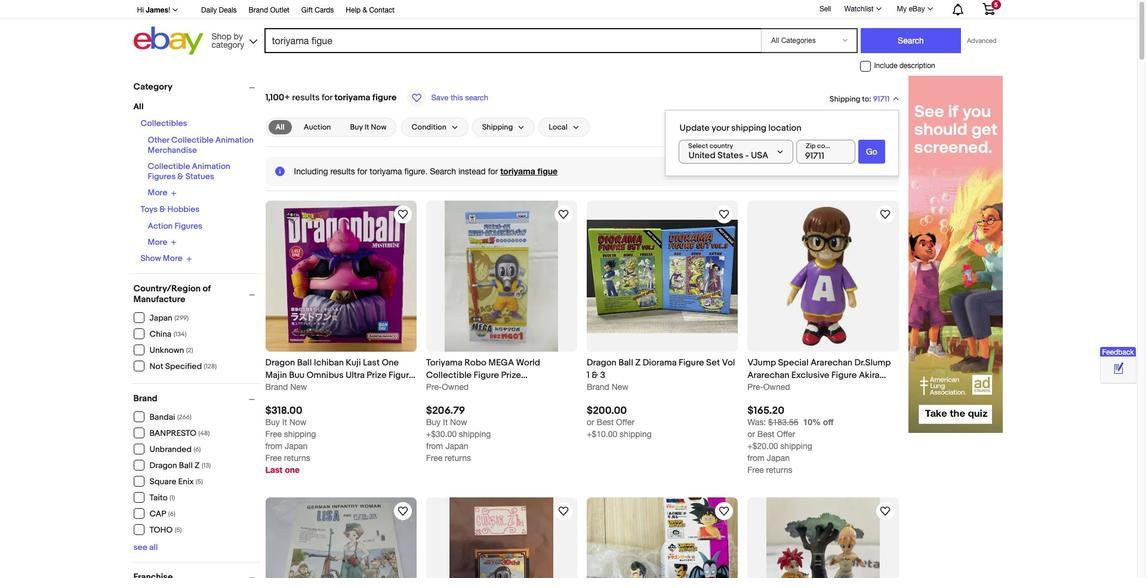 Task type: describe. For each thing, give the bounding box(es) containing it.
statues
[[186, 171, 214, 182]]

collectible for other
[[148, 161, 190, 171]]

contact
[[369, 6, 395, 14]]

banner containing sell
[[133, 0, 1004, 58]]

dragon ball z diorama figure set vol 1 & 3 heading
[[587, 357, 735, 381]]

1 vertical spatial more
[[148, 237, 167, 247]]

see
[[133, 542, 147, 552]]

$206.79 buy it now +$30.00 shipping from japan free returns
[[426, 405, 491, 463]]

watch chrono trigger chrono marle figure toriyama square-enix formation arts figure image
[[878, 504, 893, 519]]

all link
[[268, 120, 292, 134]]

dragon ball ichiban kuji last one majin buu omnibus ultra prize figure new image
[[265, 201, 417, 352]]

2 horizontal spatial for
[[488, 167, 498, 176]]

manufacture
[[133, 294, 185, 305]]

1 horizontal spatial it
[[365, 122, 369, 132]]

dragon ball z diorama figure set vol 1 & 3 image
[[587, 220, 738, 333]]

help & contact
[[346, 6, 395, 14]]

toriyama inside toriyama robo mega world collectible figure prize (banpresto)
[[426, 357, 463, 369]]

vjump special ararechan dr.slump ararechan exclusive figure akira toriyama link
[[748, 357, 899, 394]]

to
[[863, 94, 870, 104]]

from inside $165.20 was: $183.56 10% off or best offer +$20.00 shipping from japan free returns
[[748, 454, 765, 463]]

brand outlet link
[[249, 4, 290, 17]]

watchlist
[[845, 5, 874, 13]]

$206.79
[[426, 405, 465, 417]]

vjump special ararechan dr.slump ararechan exclusive figure akira toriyama
[[748, 357, 891, 394]]

z for diorama
[[636, 357, 641, 369]]

save
[[431, 93, 449, 102]]

auction
[[304, 122, 331, 132]]

best inside $165.20 was: $183.56 10% off or best offer +$20.00 shipping from japan free returns
[[758, 430, 775, 439]]

owned for $206.79
[[442, 382, 469, 392]]

brand for brand new
[[265, 382, 288, 392]]

description
[[900, 62, 936, 70]]

& inside account navigation
[[363, 6, 367, 14]]

country/region of manufacture button
[[133, 283, 260, 305]]

off
[[824, 417, 834, 427]]

exclusive
[[792, 370, 830, 381]]

figure inside 'dragon ball ichiban kuji last one majin buu omnibus ultra prize figure new'
[[389, 370, 414, 381]]

toriyama robo mega world collectible figure prize (banpresto) image
[[445, 201, 559, 352]]

ball for omnibus
[[297, 357, 312, 369]]

mega
[[489, 357, 514, 369]]

toriyama inside vjump special ararechan dr.slump ararechan exclusive figure akira toriyama
[[748, 382, 784, 394]]

prize inside 'dragon ball ichiban kuji last one majin buu omnibus ultra prize figure new'
[[367, 370, 387, 381]]

your
[[712, 123, 730, 134]]

show more
[[141, 253, 183, 264]]

cap (6)
[[150, 509, 175, 519]]

brand for brand
[[133, 393, 158, 404]]

(134)
[[174, 330, 187, 338]]

action
[[148, 221, 173, 231]]

include description
[[875, 62, 936, 70]]

unknown (2)
[[150, 345, 193, 355]]

other collectible animation merchandise collectible animation figures & statues
[[148, 135, 254, 182]]

your shopping cart contains 5 items image
[[982, 3, 996, 15]]

z for (13)
[[195, 460, 200, 471]]

including results for toriyama figure. search instead for toriyama figue
[[294, 166, 558, 176]]

0 horizontal spatial dragon
[[150, 460, 177, 471]]

see all
[[133, 542, 158, 552]]

main content containing $318.00
[[261, 76, 904, 578]]

2 new from the left
[[290, 382, 307, 392]]

All selected text field
[[276, 122, 285, 133]]

vol
[[722, 357, 735, 369]]

brand outlet
[[249, 6, 290, 14]]

0 vertical spatial collectible
[[171, 135, 214, 145]]

help & contact link
[[346, 4, 395, 17]]

hobbies
[[168, 204, 200, 214]]

dragon ball ichiban kuji f dragon archives oolong disguised as a gentleman new image
[[587, 498, 738, 578]]

buy it now
[[350, 122, 387, 132]]

pre- for $165.20
[[748, 382, 764, 392]]

dragon ball ichiban kuji last one majin buu omnibus ultra prize figure new heading
[[265, 357, 416, 394]]

akira
[[859, 370, 880, 381]]

merchandise
[[148, 145, 197, 155]]

91711
[[874, 95, 890, 104]]

$318.00
[[265, 405, 303, 417]]

watch dragon ball ichiban kuji f dragon archives oolong disguised as a gentleman new image
[[717, 504, 732, 519]]

german infantry woman lisa figure  plastic model kit akira toriyama autographed image
[[265, 498, 417, 578]]

pre-owned for $206.79
[[426, 382, 469, 392]]

+$20.00
[[748, 442, 778, 451]]

robo
[[465, 357, 487, 369]]

toho
[[150, 525, 173, 535]]

brand inside dragon ball z diorama figure set vol 1 & 3 brand new
[[587, 382, 610, 392]]

ball for &
[[619, 357, 634, 369]]

vjump special ararechan dr.slump ararechan exclusive figure akira toriyama image
[[767, 201, 880, 352]]

taito (1)
[[150, 493, 175, 503]]

cap
[[150, 509, 166, 519]]

free inside $206.79 buy it now +$30.00 shipping from japan free returns
[[426, 454, 443, 463]]

dragon for 1
[[587, 357, 617, 369]]

$165.20
[[748, 405, 785, 417]]

see all button
[[133, 542, 158, 552]]

returns for $318.00
[[284, 454, 310, 463]]

buy it now link
[[343, 120, 394, 134]]

new inside 'dragon ball ichiban kuji last one majin buu omnibus ultra prize figure new'
[[265, 382, 284, 394]]

0 vertical spatial results
[[292, 92, 320, 103]]

pre-owned for $165.20
[[748, 382, 790, 392]]

toys
[[141, 204, 158, 214]]

ichiban
[[314, 357, 344, 369]]

dragon ball ichiban kuji last one majin buu omnibus ultra prize figure new link
[[265, 357, 417, 394]]

(5) inside toho (5)
[[175, 526, 182, 534]]

toho (5)
[[150, 525, 182, 535]]

specified
[[165, 361, 202, 371]]

one
[[382, 357, 399, 369]]

(1)
[[170, 494, 175, 502]]

japan inside $165.20 was: $183.56 10% off or best offer +$20.00 shipping from japan free returns
[[767, 454, 790, 463]]

diorama
[[643, 357, 677, 369]]

results inside 'including results for toriyama figure. search instead for toriyama figue'
[[331, 167, 355, 176]]

or inside $165.20 was: $183.56 10% off or best offer +$20.00 shipping from japan free returns
[[748, 430, 755, 439]]

0 vertical spatial more
[[148, 188, 167, 198]]

of
[[203, 283, 211, 294]]

it for $318.00
[[282, 418, 287, 427]]

figure
[[373, 92, 397, 103]]

toriyama left figue
[[501, 166, 536, 176]]

& inside dragon ball z diorama figure set vol 1 & 3 brand new
[[592, 370, 599, 381]]

dragon for buu
[[265, 357, 295, 369]]

cards
[[315, 6, 334, 14]]

from for $318.00
[[265, 442, 283, 451]]

toriyama robo mega world collectible figure prize (banpresto)
[[426, 357, 540, 394]]

toriyama left figure
[[335, 92, 371, 103]]

auction link
[[297, 120, 338, 134]]

1 horizontal spatial for
[[357, 167, 368, 176]]

toriyama inside 'including results for toriyama figure. search instead for toriyama figue'
[[370, 167, 402, 176]]

& inside the 'other collectible animation merchandise collectible animation figures & statues'
[[178, 171, 184, 182]]

country/region
[[133, 283, 201, 294]]

(banpresto)
[[426, 382, 482, 394]]

world
[[516, 357, 540, 369]]

watch toriyama guest figure dragon ball kai ichiban kuji 30th banpresto guest new rare image
[[557, 504, 571, 519]]

figue
[[538, 166, 558, 176]]

toriyama guest figure dragon ball kai ichiban kuji 30th banpresto guest new rare image
[[450, 498, 554, 578]]

0 vertical spatial all
[[133, 102, 144, 112]]

this
[[451, 93, 463, 102]]

all inside "link"
[[276, 122, 285, 132]]

chrono trigger chrono marle figure toriyama square-enix formation arts figure image
[[767, 498, 880, 578]]

update your shipping location
[[680, 123, 802, 134]]

advertisement region
[[909, 76, 1004, 434]]

figure inside vjump special ararechan dr.slump ararechan exclusive figure akira toriyama
[[832, 370, 857, 381]]

vjump
[[748, 357, 776, 369]]

taito
[[150, 493, 168, 503]]

new inside dragon ball z diorama figure set vol 1 & 3 brand new
[[612, 382, 629, 392]]

update
[[680, 123, 710, 134]]

offer inside $165.20 was: $183.56 10% off or best offer +$20.00 shipping from japan free returns
[[777, 430, 796, 439]]

outlet
[[270, 6, 290, 14]]

dragon ball ichiban kuji last one majin buu omnibus ultra prize figure new
[[265, 357, 414, 394]]

unbranded (6)
[[150, 444, 201, 454]]

other
[[148, 135, 169, 145]]

Zip code text field
[[797, 140, 856, 164]]

instead
[[459, 167, 486, 176]]

1 vertical spatial animation
[[192, 161, 230, 171]]

shipping for $206.79
[[459, 430, 491, 439]]

$183.56
[[769, 418, 799, 427]]



Task type: locate. For each thing, give the bounding box(es) containing it.
1 vertical spatial collectible
[[148, 161, 190, 171]]

1 horizontal spatial buy
[[350, 122, 363, 132]]

1 vertical spatial results
[[331, 167, 355, 176]]

0 horizontal spatial ball
[[179, 460, 193, 471]]

more button down action
[[148, 237, 177, 247]]

figures down merchandise
[[148, 171, 176, 182]]

from inside $206.79 buy it now +$30.00 shipping from japan free returns
[[426, 442, 443, 451]]

1 horizontal spatial returns
[[445, 454, 471, 463]]

ball up enix
[[179, 460, 193, 471]]

buy for $318.00
[[265, 418, 280, 427]]

sell link
[[815, 5, 837, 13]]

vjump special ararechan dr.slump ararechan exclusive figure akira toriyama heading
[[748, 357, 891, 394]]

returns down +$30.00
[[445, 454, 471, 463]]

1 horizontal spatial z
[[636, 357, 641, 369]]

0 horizontal spatial toriyama
[[426, 357, 463, 369]]

prize down "mega"
[[501, 370, 521, 381]]

collectible up the (banpresto)
[[426, 370, 472, 381]]

my
[[897, 5, 907, 13]]

save this search button
[[404, 88, 492, 108]]

it for $206.79
[[443, 418, 448, 427]]

owned up $165.20 at the right of the page
[[764, 382, 790, 392]]

0 horizontal spatial ararechan
[[748, 370, 790, 381]]

last right kuji on the left of the page
[[363, 357, 380, 369]]

now inside buy it now link
[[371, 122, 387, 132]]

(6)
[[194, 446, 201, 453], [168, 510, 175, 518]]

2 more button from the top
[[148, 237, 177, 247]]

1 vertical spatial last
[[265, 465, 283, 475]]

1 vertical spatial toriyama
[[748, 382, 784, 394]]

japan (299)
[[150, 313, 189, 323]]

from down +$30.00
[[426, 442, 443, 451]]

ball left 'diorama' in the right of the page
[[619, 357, 634, 369]]

figures
[[148, 171, 176, 182], [175, 221, 203, 231]]

best down $200.00
[[597, 418, 614, 427]]

japan down +$20.00
[[767, 454, 790, 463]]

brand inside "link"
[[249, 6, 268, 14]]

watch german infantry woman lisa figure  plastic model kit akira toriyama autographed image
[[396, 504, 410, 519]]

1 horizontal spatial dragon
[[265, 357, 295, 369]]

was:
[[748, 418, 766, 427]]

japan up china
[[150, 313, 172, 323]]

0 horizontal spatial last
[[265, 465, 283, 475]]

it inside $206.79 buy it now +$30.00 shipping from japan free returns
[[443, 418, 448, 427]]

more down action
[[148, 237, 167, 247]]

0 horizontal spatial for
[[322, 92, 333, 103]]

offer
[[616, 418, 635, 427], [777, 430, 796, 439]]

from for $206.79
[[426, 442, 443, 451]]

dragon inside dragon ball z diorama figure set vol 1 & 3 brand new
[[587, 357, 617, 369]]

returns inside $165.20 was: $183.56 10% off or best offer +$20.00 shipping from japan free returns
[[767, 466, 793, 475]]

from
[[265, 442, 283, 451], [426, 442, 443, 451], [748, 454, 765, 463]]

new
[[265, 382, 284, 394], [290, 382, 307, 392], [612, 382, 629, 392]]

1 horizontal spatial pre-
[[748, 382, 764, 392]]

brand
[[249, 6, 268, 14], [265, 382, 288, 392], [587, 382, 610, 392], [133, 393, 158, 404]]

toriyama figue region
[[265, 156, 899, 186]]

& right 1
[[592, 370, 599, 381]]

from down +$20.00
[[748, 454, 765, 463]]

& left statues in the left of the page
[[178, 171, 184, 182]]

collectible up collectible animation figures & statues "link"
[[171, 135, 214, 145]]

0 vertical spatial best
[[597, 418, 614, 427]]

2 vertical spatial more
[[163, 253, 183, 264]]

(5) right enix
[[196, 478, 203, 486]]

or up +$10.00
[[587, 418, 595, 427]]

none text field containing was:
[[748, 418, 799, 427]]

daily deals
[[201, 6, 237, 14]]

1 horizontal spatial (5)
[[196, 478, 203, 486]]

more right the "show"
[[163, 253, 183, 264]]

1 horizontal spatial owned
[[764, 382, 790, 392]]

results right including
[[331, 167, 355, 176]]

toriyama up $165.20 at the right of the page
[[748, 382, 784, 394]]

pre-owned up $165.20 at the right of the page
[[748, 382, 790, 392]]

offer down $183.56
[[777, 430, 796, 439]]

0 horizontal spatial owned
[[442, 382, 469, 392]]

it down 1,100 + results for toriyama figure in the top left of the page
[[365, 122, 369, 132]]

(5) inside square enix (5)
[[196, 478, 203, 486]]

1 vertical spatial (5)
[[175, 526, 182, 534]]

category button
[[133, 81, 260, 93]]

dragon ball z (13)
[[150, 460, 211, 471]]

0 horizontal spatial returns
[[284, 454, 310, 463]]

figure left set
[[679, 357, 705, 369]]

pre- down vjump
[[748, 382, 764, 392]]

2 pre-owned from the left
[[748, 382, 790, 392]]

deals
[[219, 6, 237, 14]]

brand up bandai
[[133, 393, 158, 404]]

figures down "hobbies"
[[175, 221, 203, 231]]

2 horizontal spatial buy
[[426, 418, 441, 427]]

3 new from the left
[[612, 382, 629, 392]]

shipping inside $206.79 buy it now +$30.00 shipping from japan free returns
[[459, 430, 491, 439]]

dragon inside 'dragon ball ichiban kuji last one majin buu omnibus ultra prize figure new'
[[265, 357, 295, 369]]

1 vertical spatial z
[[195, 460, 200, 471]]

None submit
[[861, 28, 962, 53], [859, 140, 885, 164], [861, 28, 962, 53], [859, 140, 885, 164]]

toriyama figue link
[[501, 166, 558, 176]]

0 horizontal spatial buy
[[265, 418, 280, 427]]

1 new from the left
[[265, 382, 284, 394]]

collectible inside toriyama robo mega world collectible figure prize (banpresto)
[[426, 370, 472, 381]]

now for $318.00
[[289, 418, 307, 427]]

2 horizontal spatial it
[[443, 418, 448, 427]]

ball
[[297, 357, 312, 369], [619, 357, 634, 369], [179, 460, 193, 471]]

japan inside $318.00 buy it now free shipping from japan free returns last one
[[285, 442, 308, 451]]

buy down $318.00
[[265, 418, 280, 427]]

0 horizontal spatial new
[[265, 382, 284, 394]]

ball inside dragon ball z diorama figure set vol 1 & 3 brand new
[[619, 357, 634, 369]]

3
[[601, 370, 606, 381]]

shipping down $318.00
[[284, 430, 316, 439]]

(5) right toho
[[175, 526, 182, 534]]

best inside $200.00 or best offer +$10.00 shipping
[[597, 418, 614, 427]]

it inside $318.00 buy it now free shipping from japan free returns last one
[[282, 418, 287, 427]]

daily deals link
[[201, 4, 237, 17]]

buy up +$30.00
[[426, 418, 441, 427]]

from down $318.00
[[265, 442, 283, 451]]

toriyama robo mega world collectible figure prize (banpresto) heading
[[426, 357, 540, 394]]

category
[[133, 81, 173, 93]]

now down $318.00
[[289, 418, 307, 427]]

1 vertical spatial best
[[758, 430, 775, 439]]

1 horizontal spatial ball
[[297, 357, 312, 369]]

shipping inside $318.00 buy it now free shipping from japan free returns last one
[[284, 430, 316, 439]]

1 horizontal spatial all
[[276, 122, 285, 132]]

other collectible animation merchandise link
[[148, 135, 254, 155]]

free inside $165.20 was: $183.56 10% off or best offer +$20.00 shipping from japan free returns
[[748, 466, 764, 475]]

free
[[265, 430, 282, 439], [265, 454, 282, 463], [426, 454, 443, 463], [748, 466, 764, 475]]

offer down $200.00
[[616, 418, 635, 427]]

1 horizontal spatial best
[[758, 430, 775, 439]]

shipping for $200.00
[[620, 430, 652, 439]]

watch dragon ball ichiban kuji last one majin buu omnibus ultra prize figure new image
[[396, 207, 410, 222]]

figure left akira
[[832, 370, 857, 381]]

last inside $318.00 buy it now free shipping from japan free returns last one
[[265, 465, 283, 475]]

0 vertical spatial animation
[[216, 135, 254, 145]]

1 vertical spatial (6)
[[168, 510, 175, 518]]

0 vertical spatial or
[[587, 418, 595, 427]]

show
[[141, 253, 161, 264]]

z left 'diorama' in the right of the page
[[636, 357, 641, 369]]

shipping right +$10.00
[[620, 430, 652, 439]]

collectible down merchandise
[[148, 161, 190, 171]]

dragon ball z diorama figure set vol 1 & 3 brand new
[[587, 357, 735, 392]]

0 horizontal spatial prize
[[367, 370, 387, 381]]

2 horizontal spatial from
[[748, 454, 765, 463]]

None text field
[[748, 418, 799, 427]]

or inside $200.00 or best offer +$10.00 shipping
[[587, 418, 595, 427]]

more button up the toys & hobbies link
[[148, 188, 177, 198]]

save this search
[[431, 93, 489, 102]]

2 horizontal spatial dragon
[[587, 357, 617, 369]]

(6) inside the cap (6)
[[168, 510, 175, 518]]

now down $206.79
[[450, 418, 467, 427]]

ararechan up exclusive
[[811, 357, 853, 369]]

(2)
[[186, 346, 193, 354]]

it down $318.00
[[282, 418, 287, 427]]

advanced
[[968, 37, 997, 44]]

dragon up majin
[[265, 357, 295, 369]]

daily
[[201, 6, 217, 14]]

0 vertical spatial (5)
[[196, 478, 203, 486]]

0 vertical spatial offer
[[616, 418, 635, 427]]

1 vertical spatial offer
[[777, 430, 796, 439]]

dragon ball z diorama figure set vol 1 & 3 link
[[587, 357, 738, 382]]

returns down +$20.00
[[767, 466, 793, 475]]

(6) for cap
[[168, 510, 175, 518]]

watch vjump special ararechan dr.slump ararechan exclusive figure akira toriyama image
[[878, 207, 893, 222]]

1 prize from the left
[[367, 370, 387, 381]]

japan up one
[[285, 442, 308, 451]]

0 horizontal spatial it
[[282, 418, 287, 427]]

0 horizontal spatial (6)
[[168, 510, 175, 518]]

account navigation
[[133, 0, 1004, 19]]

more inside button
[[163, 253, 183, 264]]

for right instead on the top left of the page
[[488, 167, 498, 176]]

or down was:
[[748, 430, 755, 439]]

1 vertical spatial more button
[[148, 237, 177, 247]]

now inside $318.00 buy it now free shipping from japan free returns last one
[[289, 418, 307, 427]]

figure down one
[[389, 370, 414, 381]]

shipping right +$30.00
[[459, 430, 491, 439]]

new down the "buu"
[[290, 382, 307, 392]]

2 horizontal spatial returns
[[767, 466, 793, 475]]

results right the +
[[292, 92, 320, 103]]

0 horizontal spatial pre-
[[426, 382, 442, 392]]

including
[[294, 167, 328, 176]]

offer inside $200.00 or best offer +$10.00 shipping
[[616, 418, 635, 427]]

1 more button from the top
[[148, 188, 177, 198]]

shipping down $183.56
[[781, 442, 813, 451]]

japan
[[150, 313, 172, 323], [285, 442, 308, 451], [446, 442, 469, 451], [767, 454, 790, 463]]

majin
[[265, 370, 287, 381]]

now for $206.79
[[450, 418, 467, 427]]

last left one
[[265, 465, 283, 475]]

brand for brand outlet
[[249, 6, 268, 14]]

0 vertical spatial more button
[[148, 188, 177, 198]]

one
[[285, 465, 300, 475]]

& right help on the top left of page
[[363, 6, 367, 14]]

special
[[778, 357, 809, 369]]

figure inside toriyama robo mega world collectible figure prize (banpresto)
[[474, 370, 499, 381]]

(128)
[[204, 363, 217, 370]]

shipping inside $165.20 was: $183.56 10% off or best offer +$20.00 shipping from japan free returns
[[781, 442, 813, 451]]

0 vertical spatial ararechan
[[811, 357, 853, 369]]

1 horizontal spatial toriyama
[[748, 382, 784, 394]]

0 horizontal spatial from
[[265, 442, 283, 451]]

now down figure
[[371, 122, 387, 132]]

1 horizontal spatial from
[[426, 442, 443, 451]]

2 horizontal spatial ball
[[619, 357, 634, 369]]

figure down robo
[[474, 370, 499, 381]]

shipping for $318.00
[[284, 430, 316, 439]]

returns for $206.79
[[445, 454, 471, 463]]

brand new
[[265, 382, 307, 392]]

1 owned from the left
[[442, 382, 469, 392]]

action figures
[[148, 221, 203, 231]]

gift cards
[[302, 6, 334, 14]]

0 vertical spatial last
[[363, 357, 380, 369]]

new up $200.00
[[612, 382, 629, 392]]

(6) right cap
[[168, 510, 175, 518]]

best up +$20.00
[[758, 430, 775, 439]]

$318.00 buy it now free shipping from japan free returns last one
[[265, 405, 316, 475]]

brand down 3
[[587, 382, 610, 392]]

dragon up square
[[150, 460, 177, 471]]

not
[[150, 361, 163, 371]]

1 horizontal spatial offer
[[777, 430, 796, 439]]

pre-owned up $206.79
[[426, 382, 469, 392]]

1 horizontal spatial pre-owned
[[748, 382, 790, 392]]

0 horizontal spatial best
[[597, 418, 614, 427]]

1 horizontal spatial or
[[748, 430, 755, 439]]

2 owned from the left
[[764, 382, 790, 392]]

buy
[[350, 122, 363, 132], [265, 418, 280, 427], [426, 418, 441, 427]]

0 horizontal spatial now
[[289, 418, 307, 427]]

1 horizontal spatial now
[[371, 122, 387, 132]]

brand left 'outlet'
[[249, 6, 268, 14]]

1 vertical spatial figures
[[175, 221, 203, 231]]

collectible animation figures & statues link
[[148, 161, 230, 182]]

z
[[636, 357, 641, 369], [195, 460, 200, 471]]

pre- for $206.79
[[426, 382, 442, 392]]

figures inside the 'other collectible animation merchandise collectible animation figures & statues'
[[148, 171, 176, 182]]

china (134)
[[150, 329, 187, 339]]

0 vertical spatial figures
[[148, 171, 176, 182]]

owned up $206.79
[[442, 382, 469, 392]]

toriyama left figure. on the left of page
[[370, 167, 402, 176]]

returns inside $206.79 buy it now +$30.00 shipping from japan free returns
[[445, 454, 471, 463]]

1 vertical spatial or
[[748, 430, 755, 439]]

ball inside 'dragon ball ichiban kuji last one majin buu omnibus ultra prize figure new'
[[297, 357, 312, 369]]

1 horizontal spatial (6)
[[194, 446, 201, 453]]

now inside $206.79 buy it now +$30.00 shipping from japan free returns
[[450, 418, 467, 427]]

0 horizontal spatial z
[[195, 460, 200, 471]]

for up auction link
[[322, 92, 333, 103]]

1 pre- from the left
[[426, 382, 442, 392]]

japan inside $206.79 buy it now +$30.00 shipping from japan free returns
[[446, 442, 469, 451]]

toriyama up the (banpresto)
[[426, 357, 463, 369]]

for down buy it now
[[357, 167, 368, 176]]

toys & hobbies
[[141, 204, 200, 214]]

last inside 'dragon ball ichiban kuji last one majin buu omnibus ultra prize figure new'
[[363, 357, 380, 369]]

0 vertical spatial z
[[636, 357, 641, 369]]

0 horizontal spatial offer
[[616, 418, 635, 427]]

it down $206.79
[[443, 418, 448, 427]]

main content
[[261, 76, 904, 578]]

prize
[[367, 370, 387, 381], [501, 370, 521, 381]]

china
[[150, 329, 172, 339]]

my ebay link
[[891, 2, 939, 16]]

more up "toys"
[[148, 188, 167, 198]]

all
[[149, 542, 158, 552]]

2 prize from the left
[[501, 370, 521, 381]]

returns up one
[[284, 454, 310, 463]]

brand button
[[133, 393, 260, 404]]

+
[[284, 92, 290, 103]]

1 vertical spatial ararechan
[[748, 370, 790, 381]]

1 vertical spatial all
[[276, 122, 285, 132]]

banner
[[133, 0, 1004, 58]]

bandai
[[150, 412, 175, 422]]

0 horizontal spatial all
[[133, 102, 144, 112]]

prize down one
[[367, 370, 387, 381]]

1 horizontal spatial ararechan
[[811, 357, 853, 369]]

2 horizontal spatial now
[[450, 418, 467, 427]]

all down category
[[133, 102, 144, 112]]

0 vertical spatial (6)
[[194, 446, 201, 453]]

2 vertical spatial collectible
[[426, 370, 472, 381]]

ball up the "buu"
[[297, 357, 312, 369]]

more
[[148, 188, 167, 198], [148, 237, 167, 247], [163, 253, 183, 264]]

animation
[[216, 135, 254, 145], [192, 161, 230, 171]]

1,100 + results for toriyama figure
[[265, 92, 397, 103]]

now
[[371, 122, 387, 132], [289, 418, 307, 427], [450, 418, 467, 427]]

watch dragon ball z diorama figure set vol 1 & 3 image
[[717, 207, 732, 222]]

search
[[430, 167, 456, 176]]

1 pre-owned from the left
[[426, 382, 469, 392]]

ararechan
[[811, 357, 853, 369], [748, 370, 790, 381]]

(6) inside unbranded (6)
[[194, 446, 201, 453]]

ararechan down vjump
[[748, 370, 790, 381]]

1 horizontal spatial last
[[363, 357, 380, 369]]

square enix (5)
[[150, 477, 203, 487]]

last
[[363, 357, 380, 369], [265, 465, 283, 475]]

z inside dragon ball z diorama figure set vol 1 & 3 brand new
[[636, 357, 641, 369]]

1 horizontal spatial results
[[331, 167, 355, 176]]

prize inside toriyama robo mega world collectible figure prize (banpresto)
[[501, 370, 521, 381]]

brand down majin
[[265, 382, 288, 392]]

new down majin
[[265, 382, 284, 394]]

action figures link
[[148, 221, 203, 231]]

buy inside $206.79 buy it now +$30.00 shipping from japan free returns
[[426, 418, 441, 427]]

from inside $318.00 buy it now free shipping from japan free returns last one
[[265, 442, 283, 451]]

(6) for unbranded
[[194, 446, 201, 453]]

:
[[870, 94, 872, 104]]

pre- up $206.79
[[426, 382, 442, 392]]

watch toriyama robo mega world collectible figure prize (banpresto) image
[[557, 207, 571, 222]]

buy down 1,100 + results for toriyama figure in the top left of the page
[[350, 122, 363, 132]]

1 horizontal spatial new
[[290, 382, 307, 392]]

returns inside $318.00 buy it now free shipping from japan free returns last one
[[284, 454, 310, 463]]

z left the (13)
[[195, 460, 200, 471]]

0 horizontal spatial results
[[292, 92, 320, 103]]

advanced link
[[962, 29, 1003, 53]]

(13)
[[202, 462, 211, 469]]

shipping inside $200.00 or best offer +$10.00 shipping
[[620, 430, 652, 439]]

2 pre- from the left
[[748, 382, 764, 392]]

10%
[[804, 417, 821, 427]]

0 horizontal spatial (5)
[[175, 526, 182, 534]]

dragon up 3
[[587, 357, 617, 369]]

all down 1,100
[[276, 122, 285, 132]]

buy for $206.79
[[426, 418, 441, 427]]

(48)
[[198, 429, 210, 437]]

help
[[346, 6, 361, 14]]

collectibles
[[141, 118, 187, 128]]

collectible for toriyama
[[426, 370, 472, 381]]

buy inside $318.00 buy it now free shipping from japan free returns last one
[[265, 418, 280, 427]]

owned for $165.20
[[764, 382, 790, 392]]

figure inside dragon ball z diorama figure set vol 1 & 3 brand new
[[679, 357, 705, 369]]

& right "toys"
[[160, 204, 166, 214]]

set
[[707, 357, 720, 369]]

2 horizontal spatial new
[[612, 382, 629, 392]]

banpresto (48)
[[150, 428, 210, 438]]

0 vertical spatial toriyama
[[426, 357, 463, 369]]

(6) down (48)
[[194, 446, 201, 453]]

shipping right your at the right of page
[[732, 123, 767, 134]]

1 horizontal spatial prize
[[501, 370, 521, 381]]

0 horizontal spatial or
[[587, 418, 595, 427]]

$200.00 or best offer +$10.00 shipping
[[587, 405, 652, 439]]

japan down +$30.00
[[446, 442, 469, 451]]

0 horizontal spatial pre-owned
[[426, 382, 469, 392]]



Task type: vqa. For each thing, say whether or not it's contained in the screenshot.
More Button
yes



